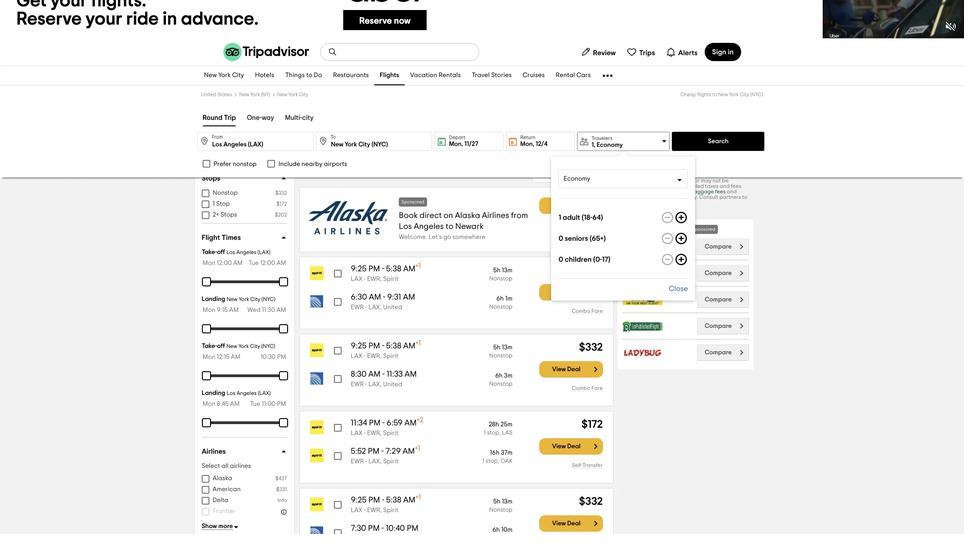 Task type: locate. For each thing, give the bounding box(es) containing it.
0 vertical spatial los
[[399, 222, 412, 231]]

0 vertical spatial take-
[[202, 249, 217, 255]]

(lax) up tue 11:00 pm
[[258, 390, 271, 396]]

off up mon 12:15 am
[[217, 343, 225, 349]]

2 9:25 pm - 5:38 am + 1 from the top
[[351, 340, 421, 350]]

1 city or airport text field from the left
[[197, 132, 314, 151]]

3 5h from the top
[[494, 499, 501, 505]]

+ for 7:29 am
[[417, 417, 420, 424]]

4 view from the top
[[553, 443, 566, 450]]

2 5h from the top
[[494, 344, 501, 351]]

- down 11:34
[[364, 430, 366, 437]]

united inside '6:30 am - 9:31 am ewr - lax , united'
[[383, 304, 403, 311]]

25m
[[501, 421, 513, 428]]

mon for mon 9:15 am
[[203, 307, 216, 313]]

6h for 9:31 am
[[497, 296, 504, 302]]

1 view deal from the top
[[553, 202, 581, 209]]

children
[[565, 256, 592, 263]]

2 vertical spatial 9:25
[[351, 496, 367, 504]]

alaska
[[455, 211, 480, 220], [213, 475, 232, 482]]

0 vertical spatial (lax)
[[258, 250, 271, 255]]

9:15
[[217, 307, 228, 313]]

ewr down the 8:30 on the left of the page
[[351, 381, 364, 388]]

10:30 pm
[[261, 354, 286, 360]]

alaska inside book direct on alaska airlines from los angeles to newark welcome. let's go somewhere
[[455, 211, 480, 220]]

sponsored right on:
[[693, 227, 716, 232]]

0 horizontal spatial sponsored
[[402, 200, 425, 204]]

to inside and other optional fees may apply. consult partners to find out more.
[[743, 194, 748, 200]]

new up 12:15
[[227, 343, 237, 349]]

1 horizontal spatial flights
[[647, 178, 663, 183]]

and inside the listing of flights on tripadvisor may not be exhaustive. total prices included taxes and fees for one traveler. additional
[[720, 183, 730, 189]]

mon down flight
[[203, 260, 216, 266]]

stops down stop
[[221, 212, 237, 218]]

deal for 11:33 am
[[568, 366, 581, 373]]

1 0 from the top
[[559, 235, 564, 242]]

9:25 pm - 5:38 am + 1 up 9:31 on the bottom left of page
[[351, 263, 421, 273]]

6h inside 6h 1m nonstop
[[497, 296, 504, 302]]

2 take- from the top
[[202, 343, 217, 349]]

mon 12:00 am
[[203, 260, 243, 266]]

lax inside the 8:30 am - 11:33 am ewr - lax , united
[[369, 381, 380, 388]]

0 vertical spatial sponsored
[[402, 200, 425, 204]]

1 9:25 pm - 5:38 am + 1 from the top
[[351, 263, 421, 273]]

mon left 12:15
[[203, 354, 216, 360]]

may inside and other optional fees may apply. consult partners to find out more.
[[671, 194, 682, 200]]

1
[[592, 142, 594, 148], [213, 201, 215, 207], [559, 214, 562, 221], [419, 263, 421, 270], [419, 340, 421, 347], [484, 430, 486, 436], [418, 445, 421, 452], [483, 458, 485, 464], [419, 494, 421, 501]]

1 vertical spatial new york city link
[[277, 92, 308, 97]]

4 spirit from the top
[[383, 458, 399, 465]]

stop, for 7:29 am
[[486, 458, 500, 464]]

1 vertical spatial combo
[[572, 385, 591, 391]]

1 inside 5:52 pm - 7:29 am + 1
[[418, 445, 421, 452]]

sponsored
[[402, 200, 425, 204], [693, 227, 716, 232]]

1 (lax) from the top
[[258, 250, 271, 255]]

(nyc) inside the landing new york city (nyc)
[[262, 296, 276, 302]]

los inside landing los angeles (lax)
[[227, 390, 236, 396]]

2 5:38 from the top
[[386, 342, 402, 350]]

2 combo from the top
[[572, 385, 591, 391]]

1 take- from the top
[[202, 249, 217, 255]]

may left not
[[701, 178, 712, 183]]

1 horizontal spatial economy
[[597, 142, 623, 148]]

go
[[444, 234, 451, 240]]

$172 up $202
[[277, 201, 287, 207]]

1 vertical spatial united
[[383, 304, 403, 311]]

new york city down things
[[277, 92, 308, 97]]

angeles down 'times'
[[236, 250, 257, 255]]

5 compare from the top
[[705, 349, 732, 356]]

city
[[302, 114, 314, 121]]

0 for 0 children (0-17)
[[559, 256, 564, 263]]

2 vertical spatial united
[[383, 381, 403, 388]]

nonstop up 6h 10m
[[490, 507, 513, 513]]

way
[[262, 114, 274, 121]]

view
[[553, 202, 567, 209], [553, 289, 566, 296], [553, 366, 566, 373], [553, 443, 566, 450], [553, 520, 566, 527]]

0 left children
[[559, 256, 564, 263]]

0 vertical spatial 9:25 pm - 5:38 am + 1
[[351, 263, 421, 273]]

view for 9:31 am
[[553, 289, 566, 296]]

1 vertical spatial (nyc)
[[262, 296, 276, 302]]

take-off los angeles (lax)
[[202, 249, 271, 255]]

0 vertical spatial 0
[[559, 235, 564, 242]]

landing up mon 9:15 am
[[202, 296, 225, 302]]

los up mon 12:00 am
[[227, 250, 235, 255]]

los down book
[[399, 222, 412, 231]]

new york city link up states
[[199, 66, 250, 85]]

compare for 4th compare button from the bottom
[[705, 270, 732, 276]]

5h 13m nonstop for 11:33 am
[[490, 344, 513, 359]]

city or airport text field up airports at the top of the page
[[316, 132, 433, 151]]

newark
[[456, 222, 484, 231]]

3 mon from the top
[[203, 354, 216, 360]]

0 vertical spatial united
[[201, 92, 216, 97]]

mon, down return
[[521, 141, 535, 147]]

1 vertical spatial 5h
[[494, 344, 501, 351]]

0 vertical spatial tue
[[249, 260, 259, 266]]

and down be
[[727, 189, 737, 194]]

5:38 up 11:33
[[386, 342, 402, 350]]

am inside 5:52 pm - 7:29 am + 1
[[403, 447, 415, 456]]

united
[[201, 92, 216, 97], [383, 304, 403, 311], [383, 381, 403, 388]]

mon, for mon, 11/27
[[449, 141, 463, 147]]

1 5h from the top
[[494, 267, 501, 274]]

1 off from the top
[[217, 249, 225, 255]]

0 vertical spatial combo
[[572, 308, 591, 314]]

3 compare button from the top
[[697, 291, 749, 308]]

3 9:25 from the top
[[351, 496, 367, 504]]

ewr up 7:30 pm - 10:40 pm
[[367, 507, 380, 514]]

rental cars
[[556, 72, 591, 79]]

0 horizontal spatial city or airport text field
[[197, 132, 314, 151]]

mon, inside return mon, 12/4
[[521, 141, 535, 147]]

0 vertical spatial on
[[664, 178, 671, 183]]

off up mon 12:00 am
[[217, 249, 225, 255]]

1 vertical spatial economy
[[564, 176, 591, 182]]

pm up the 8:30 am - 11:33 am ewr - lax , united
[[369, 342, 380, 350]]

3 lax - ewr , spirit from the top
[[351, 430, 399, 437]]

1 vertical spatial 13m
[[502, 344, 513, 351]]

1 vertical spatial $172
[[582, 419, 603, 430]]

lax - ewr , spirit for 5:52 pm
[[351, 430, 399, 437]]

1 horizontal spatial on
[[664, 178, 671, 183]]

, inside travelers 1 , economy
[[594, 142, 596, 148]]

multi-city link
[[285, 111, 314, 126]]

3 view deal from the top
[[553, 366, 581, 373]]

economy inside travelers 1 , economy
[[597, 142, 623, 148]]

ewr inside the 8:30 am - 11:33 am ewr - lax , united
[[351, 381, 364, 388]]

0 horizontal spatial airlines
[[202, 448, 226, 455]]

0 vertical spatial 5:38
[[386, 265, 402, 273]]

stop, for 6:59 am
[[487, 430, 501, 436]]

1 horizontal spatial fees
[[716, 189, 726, 194]]

on up additional
[[664, 178, 671, 183]]

0 vertical spatial angeles
[[414, 222, 444, 231]]

6h inside 6h 3m nonstop
[[496, 373, 503, 379]]

close
[[669, 285, 689, 292]]

advertisement region
[[0, 0, 965, 38]]

0 horizontal spatial alaska
[[213, 475, 232, 482]]

one
[[631, 189, 641, 194]]

1 vertical spatial 5h 13m nonstop
[[490, 344, 513, 359]]

flights link
[[375, 66, 405, 85]]

5:38 up 9:31 on the bottom left of page
[[386, 265, 402, 273]]

0 horizontal spatial new york city link
[[199, 66, 250, 85]]

City or Airport text field
[[197, 132, 314, 151], [316, 132, 433, 151]]

stop, down 28h
[[487, 430, 501, 436]]

- up the 8:30 on the left of the page
[[364, 353, 366, 359]]

fare
[[592, 308, 603, 314], [592, 385, 603, 391]]

1 combo fare from the top
[[572, 308, 603, 314]]

5h 13m nonstop for 9:31 am
[[490, 267, 513, 282]]

1 horizontal spatial city or airport text field
[[316, 132, 433, 151]]

alerts
[[679, 49, 698, 56]]

1 12:00 from the left
[[217, 260, 232, 266]]

0 vertical spatial 5h 13m nonstop
[[490, 267, 513, 282]]

info
[[278, 498, 287, 503]]

pm right 10:30
[[277, 354, 286, 360]]

5h up 6h 10m
[[494, 499, 501, 505]]

1 vertical spatial sponsored
[[693, 227, 716, 232]]

0 vertical spatial (nyc)
[[751, 92, 763, 97]]

2 vertical spatial los
[[227, 390, 236, 396]]

1 vertical spatial on
[[444, 211, 453, 220]]

4 lax - ewr , spirit from the top
[[351, 507, 399, 514]]

sign
[[713, 48, 727, 56]]

york up wed
[[239, 296, 249, 302]]

pm inside 5:52 pm - 7:29 am + 1
[[368, 447, 380, 456]]

on inside the listing of flights on tripadvisor may not be exhaustive. total prices included taxes and fees for one traveler. additional
[[664, 178, 671, 183]]

tripadvisor
[[672, 178, 700, 183]]

1 horizontal spatial airlines
[[482, 211, 510, 220]]

tripadvisor image
[[223, 43, 309, 61]]

- left 7:29
[[382, 447, 384, 456]]

2 horizontal spatial fees
[[731, 183, 742, 189]]

4 mon from the top
[[203, 401, 216, 407]]

0 vertical spatial alaska
[[455, 211, 480, 220]]

, inside '6:30 am - 9:31 am ewr - lax , united'
[[380, 304, 382, 311]]

tue down take-off los angeles (lax)
[[249, 260, 259, 266]]

11:30
[[262, 307, 275, 313]]

5:38 up 10:40
[[386, 496, 402, 504]]

tue 11:00 pm
[[250, 401, 286, 407]]

things to do
[[285, 72, 322, 79]]

2 compare from the top
[[705, 270, 732, 276]]

york up mon 12:15 am
[[239, 343, 249, 349]]

2 landing from the top
[[202, 390, 225, 396]]

1 vertical spatial $332
[[579, 342, 603, 353]]

12:00 for mon
[[217, 260, 232, 266]]

13m for 9:31 am
[[502, 267, 513, 274]]

united down 11:33
[[383, 381, 403, 388]]

los up '8:45'
[[227, 390, 236, 396]]

view deal button
[[540, 197, 603, 214], [539, 284, 603, 301], [539, 361, 603, 378], [539, 438, 603, 455], [539, 515, 603, 532]]

0 horizontal spatial mon,
[[449, 141, 463, 147]]

6h for 11:33 am
[[496, 373, 503, 379]]

lax - ewr , spirit down 11:34 pm - 6:59 am + 2
[[351, 430, 399, 437]]

spirit up 10:40
[[383, 507, 399, 514]]

0 vertical spatial 9:25
[[351, 265, 367, 273]]

1 vertical spatial 9:25
[[351, 342, 367, 350]]

american
[[213, 486, 241, 493]]

and up partners
[[720, 183, 730, 189]]

fare for 9:31 am
[[592, 308, 603, 314]]

on inside book direct on alaska airlines from los angeles to newark welcome. let's go somewhere
[[444, 211, 453, 220]]

mon for mon 8:45 am
[[203, 401, 216, 407]]

1 5:38 from the top
[[386, 265, 402, 273]]

1 landing from the top
[[202, 296, 225, 302]]

consult
[[700, 194, 719, 200]]

things to do link
[[280, 66, 328, 85]]

+ inside 5:52 pm - 7:29 am + 1
[[415, 445, 418, 452]]

1 vertical spatial stops
[[221, 212, 237, 218]]

+ inside 11:34 pm - 6:59 am + 2
[[417, 417, 420, 424]]

sponsored up book
[[402, 200, 425, 204]]

0 horizontal spatial on
[[444, 211, 453, 220]]

view deal button for 11:33 am
[[539, 361, 603, 378]]

6h 1m nonstop
[[490, 296, 513, 310]]

1 horizontal spatial sponsored
[[693, 227, 716, 232]]

pm right 11:34
[[369, 419, 381, 427]]

0 vertical spatial fare
[[592, 308, 603, 314]]

1 combo from the top
[[572, 308, 591, 314]]

2 vertical spatial angeles
[[237, 390, 257, 396]]

9:25 up the 8:30 on the left of the page
[[351, 342, 367, 350]]

1 vertical spatial stop,
[[486, 458, 500, 464]]

fees inside the listing of flights on tripadvisor may not be exhaustive. total prices included taxes and fees for one traveler. additional
[[731, 183, 742, 189]]

1 5h 13m nonstop from the top
[[490, 267, 513, 282]]

1 spirit from the top
[[383, 276, 399, 282]]

return
[[521, 135, 536, 140]]

0
[[559, 235, 564, 242], [559, 256, 564, 263]]

11:33
[[387, 370, 403, 379]]

mon left '8:45'
[[203, 401, 216, 407]]

2 vertical spatial 13m
[[502, 499, 513, 505]]

11/27
[[465, 141, 479, 147]]

2 9:25 from the top
[[351, 342, 367, 350]]

may inside the listing of flights on tripadvisor may not be exhaustive. total prices included taxes and fees for one traveler. additional
[[701, 178, 712, 183]]

0 vertical spatial flights
[[380, 72, 399, 79]]

5:52 pm - 7:29 am + 1
[[351, 445, 421, 456]]

2 vertical spatial 5h 13m nonstop
[[490, 499, 513, 513]]

- left 11:33
[[383, 370, 385, 379]]

1 9:25 from the top
[[351, 265, 367, 273]]

stops down prefer
[[202, 175, 220, 182]]

1 view from the top
[[553, 202, 567, 209]]

2 combo fare from the top
[[572, 385, 603, 391]]

stop, inside 16h 37m 1 stop, oak
[[486, 458, 500, 464]]

view deal button for 7:29 am
[[539, 438, 603, 455]]

- down 6:30
[[365, 304, 367, 311]]

new right flights
[[719, 92, 729, 97]]

1 horizontal spatial new york city
[[277, 92, 308, 97]]

to right partners
[[743, 194, 748, 200]]

vacation
[[410, 72, 437, 79]]

fees down total
[[660, 194, 670, 200]]

0 vertical spatial stop,
[[487, 430, 501, 436]]

2 vertical spatial 6h
[[493, 527, 500, 533]]

$202
[[275, 212, 287, 218]]

1 vertical spatial flights
[[647, 178, 663, 183]]

3 5:38 from the top
[[386, 496, 402, 504]]

2 view from the top
[[553, 289, 566, 296]]

on right direct
[[444, 211, 453, 220]]

2 13m from the top
[[502, 344, 513, 351]]

angeles down direct
[[414, 222, 444, 231]]

show more
[[202, 523, 233, 530]]

new york city link
[[199, 66, 250, 85], [277, 92, 308, 97]]

4 compare from the top
[[705, 323, 732, 329]]

frontier
[[213, 508, 235, 515]]

lax - ewr , spirit for 8:30 am
[[351, 353, 399, 359]]

6:30
[[351, 293, 367, 302]]

1 vertical spatial 9:25 pm - 5:38 am + 1
[[351, 340, 421, 350]]

combo
[[572, 308, 591, 314], [572, 385, 591, 391]]

1 lax - ewr , spirit from the top
[[351, 276, 399, 282]]

9:25 up 6:30
[[351, 265, 367, 273]]

stop, inside 28h 25m 1 stop, las
[[487, 430, 501, 436]]

2 0 from the top
[[559, 256, 564, 263]]

1 vertical spatial off
[[217, 343, 225, 349]]

economy right the best
[[564, 176, 591, 182]]

and inside and other optional fees may apply. consult partners to find out more.
[[727, 189, 737, 194]]

2 lax - ewr , spirit from the top
[[351, 353, 399, 359]]

1 inside 16h 37m 1 stop, oak
[[483, 458, 485, 464]]

- up 6:30
[[364, 276, 366, 282]]

mon, for mon, 12/4
[[521, 141, 535, 147]]

4 view deal from the top
[[553, 443, 581, 450]]

8:45
[[217, 401, 229, 407]]

4 compare button from the top
[[697, 318, 749, 334]]

1m
[[506, 296, 513, 302]]

prefer
[[214, 161, 231, 167]]

view for 7:29 am
[[553, 443, 566, 450]]

cheap flights to new york city (nyc)
[[681, 92, 763, 97]]

None search field
[[321, 44, 479, 60]]

13m up 1m
[[502, 267, 513, 274]]

6h left 3m
[[496, 373, 503, 379]]

cruises
[[523, 72, 545, 79]]

9:25 pm - 5:38 am + 1 for 11:33
[[351, 340, 421, 350]]

$332
[[275, 190, 287, 196], [579, 342, 603, 353], [579, 496, 603, 507]]

all
[[222, 463, 229, 469]]

deal
[[568, 202, 581, 209], [568, 289, 581, 296], [568, 366, 581, 373], [568, 443, 581, 450], [568, 520, 581, 527]]

prices
[[655, 225, 675, 232]]

tue left the 11:00
[[250, 401, 261, 407]]

1 13m from the top
[[502, 267, 513, 274]]

united inside the 8:30 am - 11:33 am ewr - lax , united
[[383, 381, 403, 388]]

1 horizontal spatial new york city link
[[277, 92, 308, 97]]

angeles inside landing los angeles (lax)
[[237, 390, 257, 396]]

3 spirit from the top
[[383, 430, 399, 437]]

(nyc)
[[751, 92, 763, 97], [262, 296, 276, 302], [261, 343, 275, 349]]

trips
[[640, 49, 655, 56]]

7:29
[[386, 447, 401, 456]]

3 view from the top
[[553, 366, 566, 373]]

states
[[218, 92, 232, 97]]

spirit up 9:31 on the bottom left of page
[[383, 276, 399, 282]]

1 vertical spatial 0
[[559, 256, 564, 263]]

9:25 pm - 5:38 am + 1 up 11:33
[[351, 340, 421, 350]]

5h up 6h 3m nonstop
[[494, 344, 501, 351]]

3 compare from the top
[[705, 296, 732, 303]]

0 vertical spatial landing
[[202, 296, 225, 302]]

1 horizontal spatial $172
[[582, 419, 603, 430]]

vacation rentals link
[[405, 66, 467, 85]]

2 vertical spatial 5:38
[[386, 496, 402, 504]]

1 horizontal spatial alaska
[[455, 211, 480, 220]]

wed 11:30 am
[[248, 307, 286, 313]]

1 compare from the top
[[705, 244, 732, 250]]

0 vertical spatial may
[[701, 178, 712, 183]]

1 vertical spatial may
[[671, 194, 682, 200]]

1 inside travelers 1 , economy
[[592, 142, 594, 148]]

5:38 for 11:33 am
[[386, 342, 402, 350]]

round trip link
[[203, 111, 236, 126]]

hotels link
[[250, 66, 280, 85]]

0 vertical spatial off
[[217, 249, 225, 255]]

fare for 11:33 am
[[592, 385, 603, 391]]

13m up 10m
[[502, 499, 513, 505]]

13m
[[502, 267, 513, 274], [502, 344, 513, 351], [502, 499, 513, 505]]

- down 5:52
[[365, 458, 367, 465]]

pm inside 11:34 pm - 6:59 am + 2
[[369, 419, 381, 427]]

- up '6:30 am - 9:31 am ewr - lax , united' on the bottom
[[382, 265, 385, 273]]

0 vertical spatial 6h
[[497, 296, 504, 302]]

5:38 for 9:31 am
[[386, 265, 402, 273]]

landing new york city (nyc)
[[202, 296, 276, 302]]

sign in link
[[705, 43, 741, 61]]

new inside "take-off new york city (nyc)"
[[227, 343, 237, 349]]

2 view deal from the top
[[553, 289, 581, 296]]

0 vertical spatial economy
[[597, 142, 623, 148]]

1 vertical spatial 5:38
[[386, 342, 402, 350]]

mon, down depart
[[449, 141, 463, 147]]

alaska up american at the left
[[213, 475, 232, 482]]

5h 13m nonstop up 6h 10m
[[490, 499, 513, 513]]

to inside book direct on alaska airlines from los angeles to newark welcome. let's go somewhere
[[446, 222, 454, 231]]

and
[[720, 183, 730, 189], [727, 189, 737, 194]]

0 horizontal spatial new york city
[[204, 72, 244, 79]]

deal for 9:31 am
[[568, 289, 581, 296]]

1 fare from the top
[[592, 308, 603, 314]]

compare button
[[697, 239, 749, 255], [697, 265, 749, 281], [697, 291, 749, 308], [697, 318, 749, 334], [697, 344, 749, 361]]

5:52
[[351, 447, 366, 456]]

to right flights
[[713, 92, 718, 97]]

0 horizontal spatial $172
[[277, 201, 287, 207]]

2 12:00 from the left
[[260, 260, 275, 266]]

1 vertical spatial landing
[[202, 390, 225, 396]]

ewr down 6:30
[[351, 304, 364, 311]]

spirit down 6:59
[[383, 430, 399, 437]]

0 horizontal spatial flights
[[380, 72, 399, 79]]

2 spirit from the top
[[383, 353, 399, 359]]

pm up ewr - lax , spirit
[[368, 447, 380, 456]]

9:25 pm - 5:38 am + 1
[[351, 263, 421, 273], [351, 340, 421, 350], [351, 494, 421, 504]]

0 vertical spatial 5h
[[494, 267, 501, 274]]

new york city link down things
[[277, 92, 308, 97]]

best value
[[538, 170, 568, 177]]

0 children (0-17)
[[559, 256, 611, 263]]

united down 9:31 on the bottom left of page
[[383, 304, 403, 311]]

5h 13m nonstop up 3m
[[490, 344, 513, 359]]

2 vertical spatial (nyc)
[[261, 343, 275, 349]]

1 vertical spatial fare
[[592, 385, 603, 391]]

angeles inside book direct on alaska airlines from los angeles to newark welcome. let's go somewhere
[[414, 222, 444, 231]]

2 mon, from the left
[[521, 141, 535, 147]]

direct
[[420, 211, 442, 220]]

1 vertical spatial (lax)
[[258, 390, 271, 396]]

0 horizontal spatial may
[[671, 194, 682, 200]]

2 vertical spatial 9:25 pm - 5:38 am + 1
[[351, 494, 421, 504]]

airlines left from
[[482, 211, 510, 220]]

1 vertical spatial 6h
[[496, 373, 503, 379]]

0 horizontal spatial 12:00
[[217, 260, 232, 266]]

9:25 up 7:30
[[351, 496, 367, 504]]

multi-city
[[285, 114, 314, 121]]

2 5h 13m nonstop from the top
[[490, 344, 513, 359]]

1 vertical spatial new york city
[[277, 92, 308, 97]]

2 city or airport text field from the left
[[316, 132, 433, 151]]

10m
[[502, 527, 513, 533]]

somewhere
[[453, 234, 486, 240]]

self-transfer
[[572, 463, 603, 468]]

(ny)
[[261, 92, 270, 97]]

2 mon from the top
[[203, 307, 216, 313]]

new up united states
[[204, 72, 217, 79]]

16h
[[490, 450, 500, 456]]

2 (lax) from the top
[[258, 390, 271, 396]]

1 vertical spatial take-
[[202, 343, 217, 349]]

1 horizontal spatial 12:00
[[260, 260, 275, 266]]

1 vertical spatial angeles
[[236, 250, 257, 255]]

1 vertical spatial los
[[227, 250, 235, 255]]

spirit for 11:33 am
[[383, 353, 399, 359]]

1 mon from the top
[[203, 260, 216, 266]]

2 off from the top
[[217, 343, 225, 349]]

take- up mon 12:15 am
[[202, 343, 217, 349]]

angeles inside take-off los angeles (lax)
[[236, 250, 257, 255]]

trips link
[[624, 43, 659, 61]]

flight
[[202, 234, 220, 241]]

6h
[[497, 296, 504, 302], [496, 373, 503, 379], [493, 527, 500, 533]]

11:34
[[351, 419, 367, 427]]

lax inside '6:30 am - 9:31 am ewr - lax , united'
[[369, 304, 380, 311]]

2 vertical spatial 5h
[[494, 499, 501, 505]]

0 vertical spatial combo fare
[[572, 308, 603, 314]]

mon, inside the depart mon, 11/27
[[449, 141, 463, 147]]

welcome.
[[399, 234, 428, 240]]

$172 up transfer
[[582, 419, 603, 430]]

1 mon, from the left
[[449, 141, 463, 147]]

angeles up tue 11:00 pm
[[237, 390, 257, 396]]

0 vertical spatial stops
[[202, 175, 220, 182]]

new inside the landing new york city (nyc)
[[227, 296, 238, 302]]

book
[[399, 211, 418, 220]]

2 fare from the top
[[592, 385, 603, 391]]



Task type: vqa. For each thing, say whether or not it's contained in the screenshot.
the top the Find
no



Task type: describe. For each thing, give the bounding box(es) containing it.
york inside "take-off new york city (nyc)"
[[239, 343, 249, 349]]

depart mon, 11/27
[[449, 135, 479, 147]]

see
[[622, 225, 635, 232]]

landing los angeles (lax)
[[202, 390, 271, 396]]

traveler.
[[642, 189, 662, 194]]

one-way
[[247, 114, 274, 121]]

nonstop
[[233, 161, 257, 167]]

on:
[[676, 225, 687, 232]]

see more prices on:
[[622, 225, 687, 232]]

wed
[[248, 307, 261, 313]]

to left do
[[306, 72, 313, 79]]

16h 37m 1 stop, oak
[[483, 450, 513, 464]]

compare for 5th compare button
[[705, 349, 732, 356]]

prices
[[666, 183, 681, 189]]

37m
[[501, 450, 513, 456]]

los inside take-off los angeles (lax)
[[227, 250, 235, 255]]

compare for third compare button from the top of the page
[[705, 296, 732, 303]]

oak
[[501, 458, 513, 464]]

included
[[682, 183, 704, 189]]

deal for 7:29 am
[[568, 443, 581, 450]]

out
[[634, 200, 642, 205]]

ewr down 11:34 pm - 6:59 am + 2
[[367, 430, 380, 437]]

review
[[593, 49, 616, 56]]

(lax) inside take-off los angeles (lax)
[[258, 250, 271, 255]]

- down the 8:30 on the left of the page
[[365, 381, 367, 388]]

- up the 8:30 am - 11:33 am ewr - lax , united
[[382, 342, 385, 350]]

transfer
[[583, 463, 603, 468]]

- inside 5:52 pm - 7:29 am + 1
[[382, 447, 384, 456]]

2+ stops
[[213, 212, 237, 218]]

0 vertical spatial $172
[[277, 201, 287, 207]]

- left 9:31 on the bottom left of page
[[383, 293, 386, 302]]

fees inside and other optional fees may apply. consult partners to find out more.
[[660, 194, 670, 200]]

2 compare button from the top
[[697, 265, 749, 281]]

select
[[202, 463, 220, 469]]

city inside "take-off new york city (nyc)"
[[250, 343, 260, 349]]

1 vertical spatial airlines
[[202, 448, 226, 455]]

stories
[[492, 72, 512, 79]]

(lax) inside landing los angeles (lax)
[[258, 390, 271, 396]]

compare for first compare button from the top
[[705, 244, 732, 250]]

pm right 10:40
[[407, 525, 419, 533]]

airlines inside book direct on alaska airlines from los angeles to newark welcome. let's go somewhere
[[482, 211, 510, 220]]

pm right the 11:00
[[277, 401, 286, 407]]

0 vertical spatial new york city
[[204, 72, 244, 79]]

los inside book direct on alaska airlines from los angeles to newark welcome. let's go somewhere
[[399, 222, 412, 231]]

view deal for 9:31 am
[[553, 289, 581, 296]]

hotels
[[255, 72, 274, 79]]

combo for 11:33 am
[[572, 385, 591, 391]]

york down things
[[289, 92, 298, 97]]

pm up '6:30 am - 9:31 am ewr - lax , united' on the bottom
[[369, 265, 380, 273]]

value
[[552, 170, 568, 177]]

view deal for 11:33 am
[[553, 366, 581, 373]]

9:25 for 6:30
[[351, 265, 367, 273]]

combo fare for 11:33 am
[[572, 385, 603, 391]]

9:31
[[387, 293, 401, 302]]

6:30 am - 9:31 am ewr - lax , united
[[351, 293, 415, 311]]

2+
[[213, 212, 219, 218]]

nonstop up 3m
[[490, 353, 513, 359]]

5h for 9:31 am
[[494, 267, 501, 274]]

cruises link
[[518, 66, 551, 85]]

11:00
[[262, 401, 276, 407]]

3 compare link from the top
[[697, 291, 749, 308]]

3 13m from the top
[[502, 499, 513, 505]]

5 view deal from the top
[[553, 520, 581, 527]]

2
[[420, 417, 424, 424]]

take- for take-off los angeles (lax)
[[202, 249, 217, 255]]

rental cars link
[[551, 66, 597, 85]]

0 vertical spatial $332
[[275, 190, 287, 196]]

+ for 11:33 am
[[416, 340, 419, 347]]

2 compare link from the top
[[697, 265, 749, 281]]

additional
[[664, 189, 690, 194]]

from
[[511, 211, 528, 220]]

off for take-off los angeles (lax)
[[217, 249, 225, 255]]

more
[[636, 225, 653, 232]]

mon for mon 12:00 am
[[203, 260, 216, 266]]

12:15
[[217, 354, 230, 360]]

search image
[[328, 47, 337, 57]]

united states link
[[201, 92, 232, 97]]

optional
[[637, 194, 658, 200]]

nonstop down 1m
[[490, 304, 513, 310]]

prefer nonstop
[[214, 161, 257, 167]]

travelers 1 , economy
[[592, 136, 623, 148]]

0 seniors (65+)
[[559, 235, 606, 242]]

7:30 pm - 10:40 pm
[[351, 525, 419, 533]]

17)
[[602, 256, 611, 263]]

let's
[[429, 234, 442, 240]]

for
[[623, 189, 630, 194]]

return mon, 12/4
[[521, 135, 548, 147]]

new right states
[[239, 92, 249, 97]]

ewr up 6:30
[[367, 276, 380, 282]]

united states
[[201, 92, 232, 97]]

other
[[623, 194, 636, 200]]

- inside 11:34 pm - 6:59 am + 2
[[383, 419, 385, 427]]

flights inside the listing of flights on tripadvisor may not be exhaustive. total prices included taxes and fees for one traveler. additional
[[647, 178, 663, 183]]

stop
[[216, 201, 230, 207]]

tue 12:00 am
[[249, 260, 286, 266]]

landing for landing los angeles (lax)
[[202, 390, 225, 396]]

united for 6:30 am
[[383, 304, 403, 311]]

compare for fourth compare button from the top of the page
[[705, 323, 732, 329]]

ewr down 5:52
[[351, 458, 364, 465]]

3 5h 13m nonstop from the top
[[490, 499, 513, 513]]

0 horizontal spatial economy
[[564, 176, 591, 182]]

york right flights
[[730, 92, 739, 97]]

view deal for 7:29 am
[[553, 443, 581, 450]]

las
[[502, 430, 513, 436]]

, inside the 8:30 am - 11:33 am ewr - lax , united
[[380, 381, 382, 388]]

5 compare button from the top
[[697, 344, 749, 361]]

(18-
[[582, 214, 593, 221]]

landing for landing new york city (nyc)
[[202, 296, 225, 302]]

one-way link
[[247, 111, 274, 126]]

include
[[279, 161, 300, 167]]

9:25 for 8:30
[[351, 342, 367, 350]]

new right (ny)
[[277, 92, 287, 97]]

depart
[[449, 135, 466, 140]]

ewr inside '6:30 am - 9:31 am ewr - lax , united'
[[351, 304, 364, 311]]

tue for tue 12:00 am
[[249, 260, 259, 266]]

lax - ewr , spirit for 6:30 am
[[351, 276, 399, 282]]

mon for mon 12:15 am
[[203, 354, 216, 360]]

review link
[[577, 43, 620, 61]]

- up 7:30 pm - 10:40 pm
[[382, 496, 385, 504]]

$331
[[276, 487, 287, 492]]

new york (ny)
[[239, 92, 270, 97]]

view deal button for 9:31 am
[[539, 284, 603, 301]]

flight times
[[202, 234, 241, 241]]

12:00 for tue
[[260, 260, 275, 266]]

united for 8:30 am
[[383, 381, 403, 388]]

am inside 11:34 pm - 6:59 am + 2
[[405, 419, 417, 427]]

flights
[[698, 92, 712, 97]]

baggage fees
[[691, 189, 726, 194]]

5h for 11:33 am
[[494, 344, 501, 351]]

take- for take-off new york city (nyc)
[[202, 343, 217, 349]]

combo fare for 9:31 am
[[572, 308, 603, 314]]

6h 10m
[[493, 527, 513, 533]]

9:25 pm - 5:38 am + 1 for 9:31
[[351, 263, 421, 273]]

mon 8:45 am
[[203, 401, 240, 407]]

- up 7:30
[[364, 507, 366, 514]]

from
[[212, 135, 223, 140]]

round trip
[[203, 114, 236, 121]]

of
[[640, 178, 645, 183]]

city inside the landing new york city (nyc)
[[251, 296, 261, 302]]

3 9:25 pm - 5:38 am + 1 from the top
[[351, 494, 421, 504]]

alerts link
[[663, 43, 702, 61]]

0 for 0 seniors (65+)
[[559, 235, 564, 242]]

- left 10:40
[[382, 525, 384, 533]]

5 spirit from the top
[[383, 507, 399, 514]]

spirit for 9:31 am
[[383, 276, 399, 282]]

4 compare link from the top
[[697, 318, 749, 334]]

multi-
[[285, 114, 302, 121]]

8:30
[[351, 370, 367, 379]]

york inside the landing new york city (nyc)
[[239, 296, 249, 302]]

spirit for 7:29 am
[[383, 430, 399, 437]]

11:34 pm - 6:59 am + 2
[[351, 417, 424, 427]]

rental
[[556, 72, 575, 79]]

1 inside 28h 25m 1 stop, las
[[484, 430, 486, 436]]

baggage fees link
[[691, 189, 726, 194]]

(65+)
[[590, 235, 606, 242]]

york up states
[[218, 72, 231, 79]]

more.
[[643, 200, 657, 205]]

off for take-off new york city (nyc)
[[217, 343, 225, 349]]

pm up 7:30 pm - 10:40 pm
[[369, 496, 380, 504]]

tue for tue 11:00 pm
[[250, 401, 261, 407]]

city or airport text field for from
[[197, 132, 314, 151]]

nonstop up stop
[[213, 190, 238, 196]]

nearby
[[302, 161, 323, 167]]

baggage
[[691, 189, 714, 194]]

1 compare button from the top
[[697, 239, 749, 255]]

(nyc) inside "take-off new york city (nyc)"
[[261, 343, 275, 349]]

combo for 9:31 am
[[572, 308, 591, 314]]

total
[[652, 183, 664, 189]]

nonstop down 3m
[[490, 381, 513, 387]]

pm right 7:30
[[368, 525, 380, 533]]

best
[[538, 170, 550, 177]]

1 vertical spatial alaska
[[213, 475, 232, 482]]

york left (ny)
[[250, 92, 260, 97]]

cars
[[577, 72, 591, 79]]

2 vertical spatial $332
[[579, 496, 603, 507]]

ewr up the 8:30 am - 11:33 am ewr - lax , united
[[367, 353, 380, 359]]

1 adult (18-64)
[[559, 214, 603, 221]]

13m for 11:33 am
[[502, 344, 513, 351]]

view for 11:33 am
[[553, 366, 566, 373]]

5 compare link from the top
[[697, 344, 749, 361]]

5 view from the top
[[553, 520, 566, 527]]

(0-
[[594, 256, 602, 263]]

nonstop up 1m
[[490, 276, 513, 282]]

+ for 9:31 am
[[416, 263, 419, 270]]

28h
[[489, 421, 499, 428]]

listing
[[623, 178, 639, 183]]

0 vertical spatial new york city link
[[199, 66, 250, 85]]

city or airport text field for to
[[316, 132, 433, 151]]

1 compare link from the top
[[697, 239, 749, 255]]



